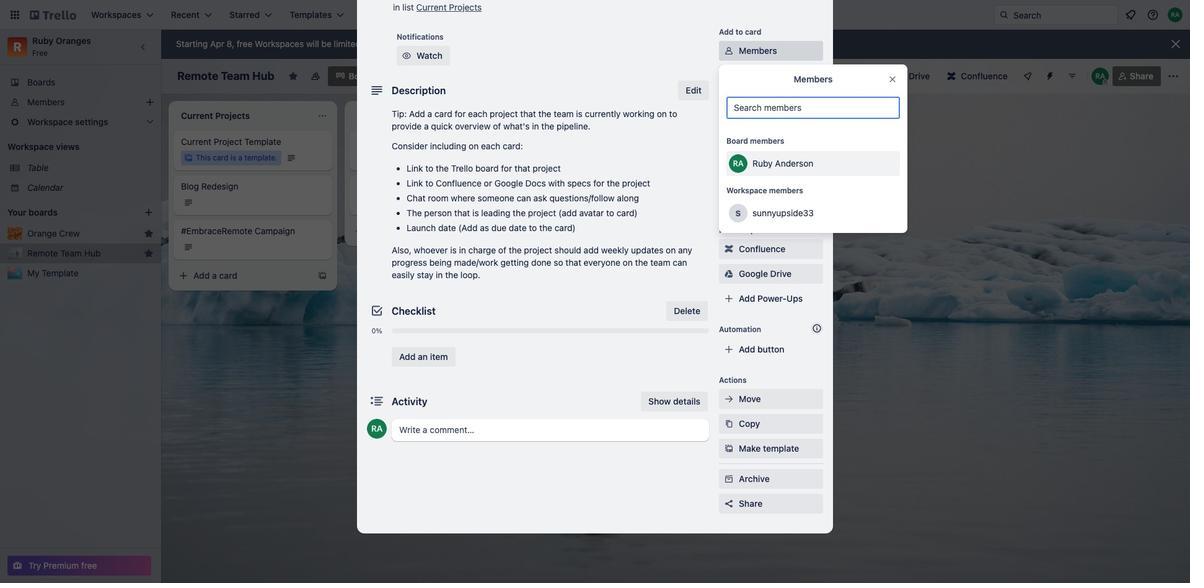 Task type: describe. For each thing, give the bounding box(es) containing it.
members for board members
[[750, 136, 785, 146]]

ebook campaign link
[[357, 180, 501, 193]]

0 vertical spatial card)
[[617, 208, 638, 218]]

what's
[[503, 121, 530, 131]]

8,
[[227, 38, 234, 49]]

workspace navigation collapse icon image
[[135, 38, 153, 56]]

google inside button
[[877, 71, 907, 81]]

1 vertical spatial for
[[501, 163, 512, 174]]

try
[[29, 560, 41, 571]]

custom
[[739, 194, 771, 205]]

loop.
[[461, 270, 480, 280]]

1 horizontal spatial ups
[[787, 293, 803, 304]]

orange crew
[[27, 228, 80, 239]]

remote team hub inside 'button'
[[27, 248, 101, 259]]

along
[[617, 193, 639, 203]]

a down current project template
[[238, 153, 242, 162]]

also, whoever is in charge of the project should add weekly updates on any progress being made/work getting done so that everyone on the team can easily stay in the loop.
[[392, 245, 692, 280]]

activity
[[392, 396, 428, 407]]

in list current projects
[[393, 2, 482, 12]]

ask
[[534, 193, 547, 203]]

copy link
[[719, 414, 823, 434]]

show details
[[649, 396, 701, 407]]

avatar
[[579, 208, 604, 218]]

the right leading
[[513, 208, 526, 218]]

remote team hub inside board name text box
[[177, 69, 274, 82]]

move
[[739, 394, 761, 404]]

is inside link to the trello board for that project link to confluence or google docs with specs for the project chat room where someone can ask questions/follow along the person that is leading the project (add avatar to card) launch date (add as due date to the card)
[[473, 208, 479, 218]]

sm image for make template
[[723, 443, 735, 455]]

the left another
[[539, 109, 552, 119]]

easily
[[392, 270, 415, 280]]

the left pipeline.
[[542, 121, 554, 131]]

sm image for members
[[723, 45, 735, 57]]

board for board members
[[727, 136, 748, 146]]

launch inside link to the trello board for that project link to confluence or google docs with specs for the project chat room where someone can ask questions/follow along the person that is leading the project (add avatar to card) launch date (add as due date to the card)
[[407, 223, 436, 233]]

Board name text field
[[171, 66, 281, 86]]

due
[[492, 223, 507, 233]]

1 vertical spatial card)
[[555, 223, 576, 233]]

collaborators.
[[385, 38, 440, 49]]

is down current project template
[[230, 153, 236, 162]]

add inside tip: add a card for each project that the team is currently working on to provide a quick overview of what's in the pipeline.
[[409, 109, 425, 119]]

of inside tip: add a card for each project that the team is currently working on to provide a quick overview of what's in the pipeline.
[[493, 121, 501, 131]]

make template link
[[719, 439, 823, 459]]

workspace visible image
[[310, 71, 320, 81]]

project up along
[[622, 178, 650, 188]]

add a card for create from template… image
[[193, 270, 237, 281]]

fields
[[773, 194, 797, 205]]

add another list button
[[521, 101, 689, 128]]

0 horizontal spatial members link
[[0, 92, 161, 112]]

2 vertical spatial ruby anderson (rubyanderson7) image
[[367, 419, 387, 439]]

1 horizontal spatial power-
[[758, 293, 787, 304]]

campaign for #embraceremote campaign
[[255, 226, 295, 236]]

current project template
[[181, 136, 281, 147]]

table
[[27, 162, 49, 173]]

current projects link
[[416, 2, 482, 12]]

that inside tip: add a card for each project that the team is currently working on to provide a quick overview of what's in the pipeline.
[[520, 109, 536, 119]]

workspace members
[[727, 186, 804, 195]]

person
[[424, 208, 452, 218]]

template.
[[245, 153, 278, 162]]

members for workspace members
[[769, 186, 804, 195]]

sunnyupside33
[[753, 208, 814, 218]]

button
[[758, 344, 785, 355]]

0 horizontal spatial share button
[[719, 494, 823, 514]]

add to card
[[719, 27, 762, 37]]

custom fields button
[[719, 193, 823, 206]]

views
[[56, 141, 80, 152]]

more
[[467, 38, 488, 49]]

limited
[[334, 38, 361, 49]]

this
[[196, 153, 211, 162]]

nordic launch
[[357, 136, 415, 147]]

0 vertical spatial free
[[237, 38, 253, 49]]

the down updates
[[635, 257, 648, 268]]

google drive button
[[856, 66, 938, 86]]

limits
[[566, 38, 587, 49]]

consider
[[392, 141, 428, 151]]

starred icon image for orange crew
[[144, 229, 154, 239]]

project down ask
[[528, 208, 556, 218]]

consider including on each card:
[[392, 141, 523, 151]]

to inside tip: add a card for each project that the team is currently working on to provide a quick overview of what's in the pipeline.
[[669, 109, 677, 119]]

where
[[451, 193, 475, 203]]

the
[[407, 208, 422, 218]]

sm image for cover
[[723, 169, 735, 181]]

0 horizontal spatial ups
[[745, 226, 760, 235]]

description
[[392, 85, 446, 96]]

1 vertical spatial template
[[42, 268, 78, 278]]

hub inside remote team hub 'button'
[[84, 248, 101, 259]]

0 vertical spatial ruby anderson (rubyanderson7) image
[[1168, 7, 1183, 22]]

free inside button
[[81, 560, 97, 571]]

will
[[306, 38, 319, 49]]

2 horizontal spatial for
[[594, 178, 605, 188]]

workspaces
[[255, 38, 304, 49]]

copy
[[739, 419, 760, 429]]

sm image for google drive
[[723, 268, 735, 280]]

boards link
[[0, 73, 161, 92]]

the down being on the left top
[[445, 270, 458, 280]]

the left trello
[[436, 163, 449, 174]]

progress
[[392, 257, 427, 268]]

share for share button to the right
[[1130, 71, 1154, 81]]

a up quick
[[428, 109, 432, 119]]

1 vertical spatial each
[[481, 141, 501, 151]]

in up notifications
[[393, 2, 400, 12]]

redesign
[[201, 181, 238, 192]]

sm image for archive
[[723, 473, 735, 485]]

ruby anderson
[[753, 158, 814, 169]]

cover link
[[719, 165, 823, 185]]

as
[[480, 223, 489, 233]]

1 date from the left
[[438, 223, 456, 233]]

primary element
[[0, 0, 1190, 30]]

my template
[[27, 268, 78, 278]]

charge
[[468, 245, 496, 255]]

in inside tip: add a card for each project that the team is currently working on to provide a quick overview of what's in the pipeline.
[[532, 121, 539, 131]]

item
[[430, 352, 448, 362]]

delete link
[[667, 301, 708, 321]]

each inside tip: add a card for each project that the team is currently working on to provide a quick overview of what's in the pipeline.
[[468, 109, 488, 119]]

ruby anderson (rubyanderson7) image
[[729, 154, 748, 173]]

add a card for create from template… icon
[[370, 226, 413, 236]]

confluence button
[[940, 66, 1015, 86]]

board
[[476, 163, 499, 174]]

1 horizontal spatial share button
[[1113, 66, 1161, 86]]

cover
[[739, 169, 763, 180]]

sm image for confluence
[[723, 243, 735, 255]]

add button button
[[719, 340, 823, 360]]

sunnyupside33 (sunnyupside33) image
[[729, 204, 748, 223]]

Search members text field
[[727, 97, 900, 119]]

workspace views
[[7, 141, 80, 152]]

hub inside board name text box
[[252, 69, 274, 82]]

Write a comment text field
[[392, 419, 709, 441]]

0 horizontal spatial drive
[[770, 268, 792, 279]]

on left any
[[666, 245, 676, 255]]

2 horizontal spatial members
[[794, 74, 833, 84]]

leading
[[481, 208, 511, 218]]

chat
[[407, 193, 426, 203]]

board for board
[[349, 71, 373, 81]]

crew
[[59, 228, 80, 239]]

of inside also, whoever is in charge of the project should add weekly updates on any progress being made/work getting done so that everyone on the team can easily stay in the loop.
[[498, 245, 507, 255]]

calendar
[[27, 182, 63, 193]]

add an item button
[[392, 347, 455, 367]]

team inside board name text box
[[221, 69, 250, 82]]

blog
[[181, 181, 199, 192]]

#embraceremote campaign link
[[181, 225, 325, 237]]

so
[[554, 257, 563, 268]]

another
[[562, 109, 593, 120]]

my
[[27, 268, 39, 278]]

2 vertical spatial google
[[739, 268, 768, 279]]

10
[[373, 38, 383, 49]]

that up docs
[[515, 163, 530, 174]]

in up the "made/work"
[[459, 245, 466, 255]]

sm image for watch
[[401, 50, 413, 62]]

watch button
[[397, 46, 450, 66]]

0 vertical spatial template
[[244, 136, 281, 147]]

current project template link
[[181, 136, 325, 148]]

edit
[[686, 85, 702, 95]]

someone
[[478, 193, 514, 203]]

is inside tip: add a card for each project that the team is currently working on to provide a quick overview of what's in the pipeline.
[[576, 109, 583, 119]]

ruby oranges free
[[32, 35, 91, 58]]

workspace for workspace members
[[727, 186, 767, 195]]

create from template… image
[[317, 271, 327, 281]]

custom fields
[[739, 194, 797, 205]]

Search field
[[1009, 6, 1118, 24]]

r link
[[7, 37, 27, 57]]

the down ask
[[539, 223, 552, 233]]



Task type: locate. For each thing, give the bounding box(es) containing it.
remote team hub down 8, at the left
[[177, 69, 274, 82]]

your boards with 3 items element
[[7, 205, 125, 220]]

ruby for ruby oranges free
[[32, 35, 53, 46]]

this card is a template.
[[196, 153, 278, 162]]

campaign down blog redesign link
[[255, 226, 295, 236]]

0 horizontal spatial campaign
[[255, 226, 295, 236]]

project up done
[[524, 245, 552, 255]]

0 vertical spatial of
[[493, 121, 501, 131]]

can inside also, whoever is in charge of the project should add weekly updates on any progress being made/work getting done so that everyone on the team can easily stay in the loop.
[[673, 257, 687, 268]]

1 horizontal spatial campaign
[[384, 181, 425, 192]]

0 vertical spatial google
[[877, 71, 907, 81]]

on down overview at the top left of page
[[469, 141, 479, 151]]

board link
[[328, 66, 381, 86]]

team inside also, whoever is in charge of the project should add weekly updates on any progress being made/work getting done so that everyone on the team can easily stay in the loop.
[[651, 257, 671, 268]]

2 horizontal spatial ruby anderson (rubyanderson7) image
[[1168, 7, 1183, 22]]

watch
[[417, 50, 443, 61]]

3 sm image from the top
[[723, 443, 735, 455]]

2 vertical spatial for
[[594, 178, 605, 188]]

current up notifications
[[416, 2, 447, 12]]

share button
[[1113, 66, 1161, 86], [719, 494, 823, 514]]

a up also, at top left
[[388, 226, 393, 236]]

sm image inside "archive" link
[[723, 473, 735, 485]]

4 sm image from the top
[[723, 473, 735, 485]]

add a card button down #embraceremote campaign
[[174, 266, 310, 286]]

overview
[[455, 121, 491, 131]]

0 horizontal spatial google drive
[[739, 268, 792, 279]]

the up "getting"
[[509, 245, 522, 255]]

the
[[539, 109, 552, 119], [542, 121, 554, 131], [436, 163, 449, 174], [607, 178, 620, 188], [513, 208, 526, 218], [539, 223, 552, 233], [509, 245, 522, 255], [635, 257, 648, 268], [445, 270, 458, 280]]

1 horizontal spatial current
[[416, 2, 447, 12]]

drive up add power-ups
[[770, 268, 792, 279]]

that inside also, whoever is in charge of the project should add weekly updates on any progress being made/work getting done so that everyone on the team can easily stay in the loop.
[[566, 257, 582, 268]]

0 vertical spatial launch
[[386, 136, 415, 147]]

1 horizontal spatial google drive
[[877, 71, 930, 81]]

0 horizontal spatial team
[[60, 248, 82, 259]]

that down should
[[566, 257, 582, 268]]

power ups image
[[1023, 71, 1033, 81]]

each
[[468, 109, 488, 119], [481, 141, 501, 151]]

add a card up also, at top left
[[370, 226, 413, 236]]

add a card
[[370, 226, 413, 236], [193, 270, 237, 281]]

checklist button
[[719, 91, 823, 110]]

workspace for workspace views
[[7, 141, 54, 152]]

date down person
[[438, 223, 456, 233]]

1 horizontal spatial remote team hub
[[177, 69, 274, 82]]

1 vertical spatial add a card button
[[174, 266, 310, 286]]

board left the customize views image
[[349, 71, 373, 81]]

members link
[[719, 41, 823, 61], [0, 92, 161, 112]]

link
[[407, 163, 423, 174], [407, 178, 423, 188]]

1 vertical spatial ruby
[[753, 158, 773, 169]]

members up ruby anderson
[[750, 136, 785, 146]]

1 vertical spatial list
[[596, 109, 608, 120]]

that up what's
[[520, 109, 536, 119]]

specs
[[567, 178, 591, 188]]

or
[[484, 178, 492, 188]]

pipeline.
[[557, 121, 591, 131]]

automation
[[719, 325, 761, 334]]

nordic
[[357, 136, 384, 147]]

1 vertical spatial campaign
[[255, 226, 295, 236]]

add board image
[[144, 208, 154, 218]]

workspace up table
[[7, 141, 54, 152]]

notifications
[[397, 32, 444, 42]]

list right create
[[402, 2, 414, 12]]

on right the working in the top of the page
[[657, 109, 667, 119]]

on down weekly
[[623, 257, 633, 268]]

your boards
[[7, 207, 58, 218]]

each left "card:"
[[481, 141, 501, 151]]

1 horizontal spatial share
[[1130, 71, 1154, 81]]

calendar link
[[27, 182, 154, 194]]

free right 8, at the left
[[237, 38, 253, 49]]

ruby anderson (rubyanderson7) image
[[1168, 7, 1183, 22], [1092, 68, 1109, 85], [367, 419, 387, 439]]

a left quick
[[424, 121, 429, 131]]

(add
[[559, 208, 577, 218]]

checklist up board members
[[739, 95, 777, 105]]

try premium free button
[[7, 556, 151, 576]]

1 horizontal spatial workspace
[[727, 186, 767, 195]]

free
[[237, 38, 253, 49], [81, 560, 97, 571]]

1 horizontal spatial ruby
[[753, 158, 773, 169]]

quick
[[431, 121, 453, 131]]

project
[[214, 136, 242, 147]]

list right another
[[596, 109, 608, 120]]

team down 8, at the left
[[221, 69, 250, 82]]

members
[[750, 136, 785, 146], [769, 186, 804, 195]]

checklist down easily
[[392, 306, 436, 317]]

members down cover link
[[769, 186, 804, 195]]

link down consider
[[407, 163, 423, 174]]

sm image down actions on the bottom right of page
[[723, 393, 735, 405]]

ruby down attachment
[[753, 158, 773, 169]]

2 starred icon image from the top
[[144, 249, 154, 259]]

1 horizontal spatial board
[[727, 136, 748, 146]]

can left ask
[[517, 193, 531, 203]]

members for members link to the top
[[739, 45, 777, 56]]

team inside tip: add a card for each project that the team is currently working on to provide a quick overview of what's in the pipeline.
[[554, 109, 574, 119]]

ups up 'add button' button
[[787, 293, 803, 304]]

0 vertical spatial current
[[416, 2, 447, 12]]

date
[[438, 223, 456, 233], [509, 223, 527, 233]]

0 vertical spatial for
[[455, 109, 466, 119]]

is up pipeline.
[[576, 109, 583, 119]]

each up overview at the top left of page
[[468, 109, 488, 119]]

0 horizontal spatial add a card
[[193, 270, 237, 281]]

confluence left power ups icon
[[961, 71, 1008, 81]]

learn more about collaborator limits link
[[442, 38, 587, 49]]

link to the trello board for that project link to confluence or google docs with specs for the project chat room where someone can ask questions/follow along the person that is leading the project (add avatar to card) launch date (add as due date to the card)
[[407, 163, 650, 233]]

add button
[[739, 344, 785, 355]]

create from template… image
[[494, 226, 503, 236]]

team up pipeline.
[[554, 109, 574, 119]]

remote down starting
[[177, 69, 218, 82]]

1 vertical spatial ruby anderson (rubyanderson7) image
[[1092, 68, 1109, 85]]

members link down add to card
[[719, 41, 823, 61]]

starred icon image
[[144, 229, 154, 239], [144, 249, 154, 259]]

2 horizontal spatial google
[[877, 71, 907, 81]]

1 vertical spatial team
[[651, 257, 671, 268]]

project inside also, whoever is in charge of the project should add weekly updates on any progress being made/work getting done so that everyone on the team can easily stay in the loop.
[[524, 245, 552, 255]]

sm image for move
[[723, 393, 735, 405]]

sm image inside members link
[[723, 45, 735, 57]]

0 vertical spatial add a card button
[[350, 221, 486, 241]]

for inside tip: add a card for each project that the team is currently working on to provide a quick overview of what's in the pipeline.
[[455, 109, 466, 119]]

remote
[[177, 69, 218, 82], [27, 248, 58, 259]]

sm image inside copy link
[[723, 418, 735, 430]]

add a card button for create from template… icon
[[350, 221, 486, 241]]

0 vertical spatial share
[[1130, 71, 1154, 81]]

also,
[[392, 245, 412, 255]]

0 vertical spatial drive
[[909, 71, 930, 81]]

sm image inside watch button
[[401, 50, 413, 62]]

blog redesign
[[181, 181, 238, 192]]

0 vertical spatial members
[[750, 136, 785, 146]]

show menu image
[[1167, 70, 1180, 82]]

power-
[[719, 226, 745, 235], [758, 293, 787, 304]]

blog redesign link
[[181, 180, 325, 193]]

getting
[[501, 257, 529, 268]]

1 vertical spatial current
[[181, 136, 211, 147]]

0 horizontal spatial google
[[495, 178, 523, 188]]

ruby inside ruby oranges free
[[32, 35, 53, 46]]

project up what's
[[490, 109, 518, 119]]

1 vertical spatial starred icon image
[[144, 249, 154, 259]]

0 horizontal spatial ruby
[[32, 35, 53, 46]]

2 link from the top
[[407, 178, 423, 188]]

power-ups
[[719, 226, 760, 235]]

drive inside button
[[909, 71, 930, 81]]

the up along
[[607, 178, 620, 188]]

search image
[[999, 10, 1009, 20]]

launch down the
[[407, 223, 436, 233]]

1 vertical spatial link
[[407, 178, 423, 188]]

make template
[[739, 443, 799, 454]]

1 vertical spatial share
[[739, 498, 763, 509]]

0 vertical spatial remote
[[177, 69, 218, 82]]

#embraceremote campaign
[[181, 226, 295, 236]]

remote team hub
[[177, 69, 274, 82], [27, 248, 101, 259]]

share left show menu image
[[1130, 71, 1154, 81]]

link up chat
[[407, 178, 423, 188]]

1 horizontal spatial remote
[[177, 69, 218, 82]]

members link down boards
[[0, 92, 161, 112]]

(add
[[458, 223, 478, 233]]

is up (add
[[473, 208, 479, 218]]

working
[[623, 109, 655, 119]]

1 vertical spatial workspace
[[727, 186, 767, 195]]

1 horizontal spatial ruby anderson (rubyanderson7) image
[[1092, 68, 1109, 85]]

0 vertical spatial list
[[402, 2, 414, 12]]

team inside 'button'
[[60, 248, 82, 259]]

1 vertical spatial add a card
[[193, 270, 237, 281]]

launch inside 'link'
[[386, 136, 415, 147]]

sm image for copy
[[723, 418, 735, 430]]

card inside tip: add a card for each project that the team is currently working on to provide a quick overview of what's in the pipeline.
[[435, 109, 452, 119]]

can inside link to the trello board for that project link to confluence or google docs with specs for the project chat room where someone can ask questions/follow along the person that is leading the project (add avatar to card) launch date (add as due date to the card)
[[517, 193, 531, 203]]

share button left show menu image
[[1113, 66, 1161, 86]]

0 vertical spatial checklist
[[739, 95, 777, 105]]

campaign for ebook campaign
[[384, 181, 425, 192]]

0 vertical spatial confluence
[[961, 71, 1008, 81]]

confluence down power-ups
[[739, 244, 786, 254]]

hub left star or unstar board 'icon' at the top
[[252, 69, 274, 82]]

0 horizontal spatial can
[[517, 193, 531, 203]]

2 vertical spatial members
[[27, 97, 65, 107]]

0 horizontal spatial board
[[349, 71, 373, 81]]

0 vertical spatial members link
[[719, 41, 823, 61]]

members
[[739, 45, 777, 56], [794, 74, 833, 84], [27, 97, 65, 107]]

1 horizontal spatial confluence
[[739, 244, 786, 254]]

project up with
[[533, 163, 561, 174]]

campaign up chat
[[384, 181, 425, 192]]

1 sm image from the top
[[723, 243, 735, 255]]

sm image left cover
[[723, 169, 735, 181]]

sm image
[[723, 45, 735, 57], [401, 50, 413, 62], [723, 169, 735, 181], [723, 393, 735, 405], [723, 418, 735, 430]]

is up being on the left top
[[450, 245, 457, 255]]

sm image inside make template link
[[723, 443, 735, 455]]

board up ruby anderson (rubyanderson7) image
[[727, 136, 748, 146]]

0 horizontal spatial ruby anderson (rubyanderson7) image
[[367, 419, 387, 439]]

1 vertical spatial google drive
[[739, 268, 792, 279]]

remote inside 'button'
[[27, 248, 58, 259]]

1 horizontal spatial free
[[237, 38, 253, 49]]

customize views image
[[387, 70, 399, 82]]

1 vertical spatial remote
[[27, 248, 58, 259]]

1 horizontal spatial google
[[739, 268, 768, 279]]

1 vertical spatial board
[[727, 136, 748, 146]]

a down #embraceremote
[[212, 270, 217, 281]]

google drive inside google drive button
[[877, 71, 930, 81]]

share button down "archive" link
[[719, 494, 823, 514]]

open information menu image
[[1147, 9, 1159, 21]]

sm image left copy
[[723, 418, 735, 430]]

0 vertical spatial link
[[407, 163, 423, 174]]

workspace down cover
[[727, 186, 767, 195]]

team down updates
[[651, 257, 671, 268]]

members down boards
[[27, 97, 65, 107]]

1 vertical spatial checklist
[[392, 306, 436, 317]]

template
[[763, 443, 799, 454]]

0 horizontal spatial template
[[42, 268, 78, 278]]

campaign
[[384, 181, 425, 192], [255, 226, 295, 236]]

ruby inside button
[[753, 158, 773, 169]]

0 vertical spatial power-
[[719, 226, 745, 235]]

your
[[7, 207, 26, 218]]

board members
[[727, 136, 785, 146]]

sm image down add to card
[[723, 45, 735, 57]]

current up the this
[[181, 136, 211, 147]]

0 vertical spatial ups
[[745, 226, 760, 235]]

1 horizontal spatial checklist
[[739, 95, 777, 105]]

weekly
[[601, 245, 629, 255]]

free right 'premium' on the left of the page
[[81, 560, 97, 571]]

ruby for ruby anderson
[[753, 158, 773, 169]]

team down crew
[[60, 248, 82, 259]]

ruby up the free
[[32, 35, 53, 46]]

1 vertical spatial team
[[60, 248, 82, 259]]

checklist inside checklist button
[[739, 95, 777, 105]]

google drive
[[877, 71, 930, 81], [739, 268, 792, 279]]

members for leftmost members link
[[27, 97, 65, 107]]

0 vertical spatial google drive
[[877, 71, 930, 81]]

drive
[[909, 71, 930, 81], [770, 268, 792, 279]]

add an item
[[399, 352, 448, 362]]

an
[[418, 352, 428, 362]]

provide
[[392, 121, 422, 131]]

0 horizontal spatial checklist
[[392, 306, 436, 317]]

show
[[649, 396, 671, 407]]

of left what's
[[493, 121, 501, 131]]

0 notifications image
[[1123, 7, 1138, 22]]

0 horizontal spatial confluence
[[436, 178, 482, 188]]

remote inside board name text box
[[177, 69, 218, 82]]

0 vertical spatial campaign
[[384, 181, 425, 192]]

to
[[736, 27, 743, 37], [363, 38, 371, 49], [669, 109, 677, 119], [426, 163, 434, 174], [426, 178, 434, 188], [606, 208, 614, 218], [529, 223, 537, 233]]

starred icon image for remote team hub
[[144, 249, 154, 259]]

on inside tip: add a card for each project that the team is currently working on to provide a quick overview of what's in the pipeline.
[[657, 109, 667, 119]]

0 horizontal spatial team
[[554, 109, 574, 119]]

is inside also, whoever is in charge of the project should add weekly updates on any progress being made/work getting done so that everyone on the team can easily stay in the loop.
[[450, 245, 457, 255]]

list inside button
[[596, 109, 608, 120]]

remote down orange
[[27, 248, 58, 259]]

ruby anderson button
[[727, 151, 900, 176]]

0 vertical spatial can
[[517, 193, 531, 203]]

add a card button for create from template… image
[[174, 266, 310, 286]]

1 horizontal spatial hub
[[252, 69, 274, 82]]

0%
[[372, 327, 382, 335]]

share for the left share button
[[739, 498, 763, 509]]

confluence inside button
[[961, 71, 1008, 81]]

date right due
[[509, 223, 527, 233]]

for up overview at the top left of page
[[455, 109, 466, 119]]

1 horizontal spatial date
[[509, 223, 527, 233]]

0 vertical spatial ruby
[[32, 35, 53, 46]]

add a card button down the
[[350, 221, 486, 241]]

1 horizontal spatial can
[[673, 257, 687, 268]]

updates
[[631, 245, 664, 255]]

1 vertical spatial confluence
[[436, 178, 482, 188]]

sm image down collaborators. in the left of the page
[[401, 50, 413, 62]]

0 horizontal spatial hub
[[84, 248, 101, 259]]

template up template.
[[244, 136, 281, 147]]

2 date from the left
[[509, 223, 527, 233]]

card) down (add
[[555, 223, 576, 233]]

sm image
[[723, 243, 735, 255], [723, 268, 735, 280], [723, 443, 735, 455], [723, 473, 735, 485]]

1 horizontal spatial drive
[[909, 71, 930, 81]]

list
[[402, 2, 414, 12], [596, 109, 608, 120]]

1 starred icon image from the top
[[144, 229, 154, 239]]

0 vertical spatial hub
[[252, 69, 274, 82]]

that down the where in the top left of the page
[[454, 208, 470, 218]]

nordic launch link
[[357, 136, 501, 148]]

1 vertical spatial of
[[498, 245, 507, 255]]

1 vertical spatial share button
[[719, 494, 823, 514]]

2 sm image from the top
[[723, 268, 735, 280]]

google inside link to the trello board for that project link to confluence or google docs with specs for the project chat room where someone can ask questions/follow along the person that is leading the project (add avatar to card) launch date (add as due date to the card)
[[495, 178, 523, 188]]

power- down the s
[[719, 226, 745, 235]]

can down any
[[673, 257, 687, 268]]

0 vertical spatial workspace
[[7, 141, 54, 152]]

create
[[367, 9, 394, 20]]

in down being on the left top
[[436, 270, 443, 280]]

ups down "sunnyupside33 (sunnyupside33)" 'icon'
[[745, 226, 760, 235]]

sm image inside cover link
[[723, 169, 735, 181]]

0 horizontal spatial remote team hub
[[27, 248, 101, 259]]

members down add to card
[[739, 45, 777, 56]]

done
[[531, 257, 552, 268]]

add
[[584, 245, 599, 255]]

star or unstar board image
[[288, 71, 298, 81]]

in
[[393, 2, 400, 12], [532, 121, 539, 131], [459, 245, 466, 255], [436, 270, 443, 280]]

about
[[490, 38, 513, 49]]

archive
[[739, 474, 770, 484]]

stay
[[417, 270, 434, 280]]

hub up my template link
[[84, 248, 101, 259]]

team
[[554, 109, 574, 119], [651, 257, 671, 268]]

drive left confluence button
[[909, 71, 930, 81]]

0 horizontal spatial add a card button
[[174, 266, 310, 286]]

attachment button
[[719, 140, 823, 160]]

remote team hub down crew
[[27, 248, 101, 259]]

1 link from the top
[[407, 163, 423, 174]]

in right what's
[[532, 121, 539, 131]]

1 horizontal spatial add a card button
[[350, 221, 486, 241]]

confluence inside link to the trello board for that project link to confluence or google docs with specs for the project chat room where someone can ask questions/follow along the person that is leading the project (add avatar to card) launch date (add as due date to the card)
[[436, 178, 482, 188]]

that
[[520, 109, 536, 119], [515, 163, 530, 174], [454, 208, 470, 218], [566, 257, 582, 268]]

0 horizontal spatial power-
[[719, 226, 745, 235]]

2 horizontal spatial confluence
[[961, 71, 1008, 81]]

details
[[673, 396, 701, 407]]

should
[[555, 245, 581, 255]]

members up search members 'text field'
[[794, 74, 833, 84]]

0 horizontal spatial for
[[455, 109, 466, 119]]

table link
[[27, 162, 154, 174]]

add
[[719, 27, 734, 37], [409, 109, 425, 119], [543, 109, 559, 120], [370, 226, 386, 236], [193, 270, 210, 281], [739, 293, 755, 304], [739, 344, 755, 355], [399, 352, 416, 362]]

1 horizontal spatial for
[[501, 163, 512, 174]]

project inside tip: add a card for each project that the team is currently working on to provide a quick overview of what's in the pipeline.
[[490, 109, 518, 119]]

0 horizontal spatial date
[[438, 223, 456, 233]]

for right specs
[[594, 178, 605, 188]]

0 vertical spatial add a card
[[370, 226, 413, 236]]

1 vertical spatial google
[[495, 178, 523, 188]]

1 horizontal spatial card)
[[617, 208, 638, 218]]

add power-ups
[[739, 293, 803, 304]]

launch down 'provide'
[[386, 136, 415, 147]]

free
[[32, 48, 48, 58]]

sm image inside move link
[[723, 393, 735, 405]]



Task type: vqa. For each thing, say whether or not it's contained in the screenshot.
1st STARRED ICON
yes



